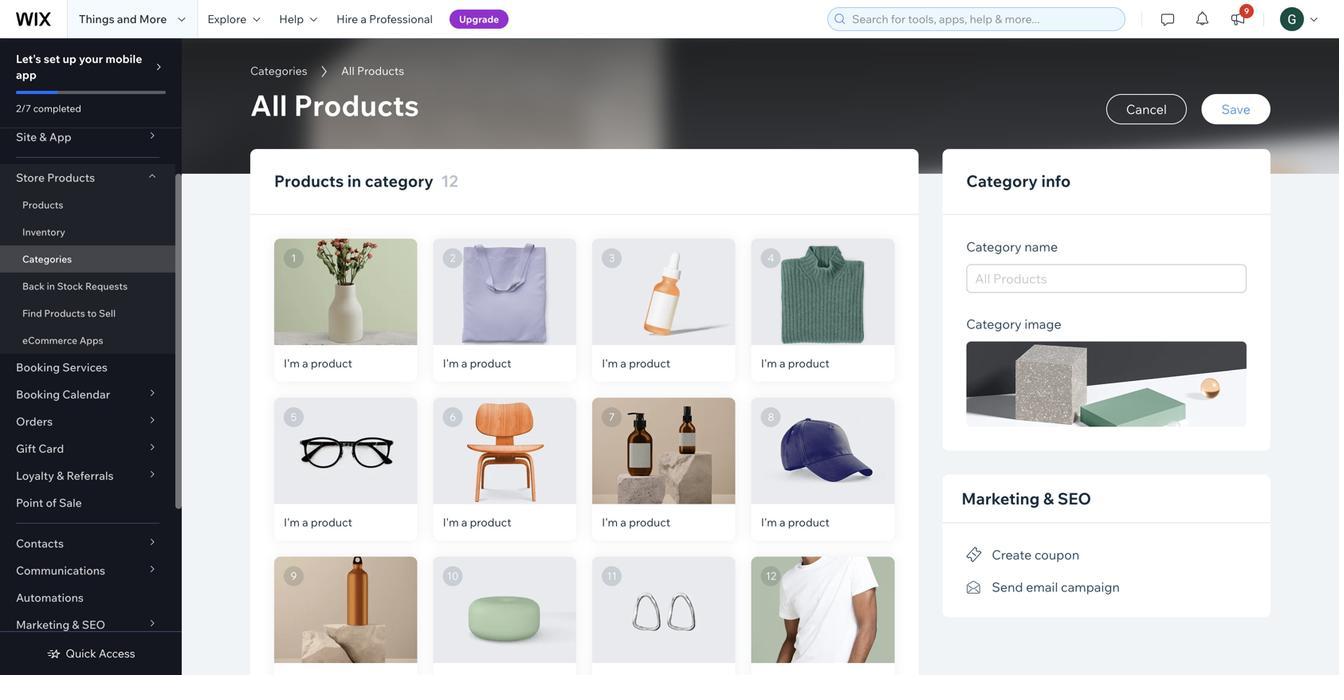 Task type: vqa. For each thing, say whether or not it's contained in the screenshot.
Gift
yes



Task type: describe. For each thing, give the bounding box(es) containing it.
site
[[16, 130, 37, 144]]

back
[[22, 280, 45, 292]]

send email campaign button
[[967, 576, 1121, 599]]

app
[[16, 68, 37, 82]]

sell
[[99, 307, 116, 319]]

products link
[[0, 191, 175, 219]]

all products form
[[182, 38, 1340, 676]]

things
[[79, 12, 115, 26]]

upgrade button
[[450, 10, 509, 29]]

category image
[[967, 316, 1062, 332]]

9 inside all products "form"
[[291, 570, 297, 583]]

product for 1
[[311, 356, 352, 370]]

point of sale link
[[0, 490, 175, 517]]

quick
[[66, 647, 96, 661]]

automations link
[[0, 585, 175, 612]]

booking services link
[[0, 354, 175, 381]]

product for 5
[[311, 516, 352, 530]]

product for 2
[[470, 356, 512, 370]]

find products to sell link
[[0, 300, 175, 327]]

orders button
[[0, 408, 175, 435]]

4
[[768, 252, 775, 265]]

2/7
[[16, 102, 31, 114]]

quick access button
[[47, 647, 135, 661]]

of
[[46, 496, 57, 510]]

Category name text field
[[967, 264, 1247, 293]]

inventory link
[[0, 219, 175, 246]]

professional
[[369, 12, 433, 26]]

category for category image
[[967, 316, 1022, 332]]

help
[[279, 12, 304, 26]]

i'm a product for 2
[[443, 356, 512, 370]]

automations
[[16, 591, 84, 605]]

i'm for 8
[[761, 516, 777, 530]]

contacts button
[[0, 530, 175, 557]]

booking calendar
[[16, 388, 110, 402]]

card
[[39, 442, 64, 456]]

products down hire a professional link
[[357, 64, 404, 78]]

& for site & app popup button
[[39, 130, 47, 144]]

i'm for 4
[[761, 356, 777, 370]]

things and more
[[79, 12, 167, 26]]

i'm for 6
[[443, 516, 459, 530]]

gift card button
[[0, 435, 175, 463]]

name
[[1025, 239, 1058, 255]]

i'm a product for 7
[[602, 516, 671, 530]]

5
[[291, 411, 297, 424]]

apps
[[80, 335, 103, 347]]

email
[[1027, 580, 1059, 596]]

your
[[79, 52, 103, 66]]

help button
[[270, 0, 327, 38]]

promote coupon image
[[967, 548, 983, 562]]

2/7 completed
[[16, 102, 81, 114]]

i'm a product for 3
[[602, 356, 671, 370]]

set
[[44, 52, 60, 66]]

info
[[1042, 171, 1071, 191]]

product for 8
[[789, 516, 830, 530]]

cancel
[[1127, 101, 1168, 117]]

quick access
[[66, 647, 135, 661]]

products inside 'popup button'
[[47, 171, 95, 185]]

upgrade
[[459, 13, 499, 25]]

2
[[450, 252, 456, 265]]

marketing & seo button
[[0, 612, 175, 639]]

sidebar element
[[0, 38, 182, 676]]

requests
[[85, 280, 128, 292]]

i'm for 2
[[443, 356, 459, 370]]

store products
[[16, 171, 95, 185]]

site & app
[[16, 130, 71, 144]]

product for 4
[[789, 356, 830, 370]]

store products button
[[0, 164, 175, 191]]

image
[[1025, 316, 1062, 332]]

up
[[63, 52, 76, 66]]

campaign
[[1062, 580, 1121, 596]]

i'm a product for 8
[[761, 516, 830, 530]]

create coupon
[[992, 547, 1080, 563]]

hire a professional link
[[327, 0, 443, 38]]

i'm a product for 4
[[761, 356, 830, 370]]

9 button
[[1221, 0, 1256, 38]]

products up products in category 12
[[294, 87, 419, 123]]

i'm a product for 1
[[284, 356, 352, 370]]

loyalty
[[16, 469, 54, 483]]

products up 1 at the left of page
[[274, 171, 344, 191]]

hire a professional
[[337, 12, 433, 26]]

a for 6
[[462, 516, 468, 530]]

cancel button
[[1107, 94, 1188, 124]]

create
[[992, 547, 1032, 563]]

0 horizontal spatial 12
[[441, 171, 458, 191]]

7
[[609, 411, 615, 424]]

8
[[768, 411, 775, 424]]

save
[[1222, 101, 1251, 117]]

& for marketing & seo popup button
[[72, 618, 79, 632]]

categories link inside all products "form"
[[242, 63, 316, 79]]

category
[[365, 171, 434, 191]]

communications button
[[0, 557, 175, 585]]



Task type: locate. For each thing, give the bounding box(es) containing it.
1 booking from the top
[[16, 360, 60, 374]]

a for 1
[[302, 356, 308, 370]]

1 vertical spatial 12
[[766, 570, 777, 583]]

gift
[[16, 442, 36, 456]]

category name
[[967, 239, 1058, 255]]

categories
[[250, 64, 308, 78], [22, 253, 72, 265]]

0 vertical spatial 12
[[441, 171, 458, 191]]

category info
[[967, 171, 1071, 191]]

to
[[87, 307, 97, 319]]

12
[[441, 171, 458, 191], [766, 570, 777, 583]]

&
[[39, 130, 47, 144], [57, 469, 64, 483], [1044, 489, 1055, 509], [72, 618, 79, 632]]

categories down help
[[250, 64, 308, 78]]

marketing & seo
[[962, 489, 1092, 509], [16, 618, 105, 632]]

in for category
[[348, 171, 362, 191]]

2 category from the top
[[967, 239, 1022, 255]]

contacts
[[16, 537, 64, 551]]

in inside all products "form"
[[348, 171, 362, 191]]

i'm for 5
[[284, 516, 300, 530]]

1
[[291, 252, 296, 265]]

3 category from the top
[[967, 316, 1022, 332]]

product
[[311, 356, 352, 370], [470, 356, 512, 370], [629, 356, 671, 370], [789, 356, 830, 370], [311, 516, 352, 530], [470, 516, 512, 530], [629, 516, 671, 530], [789, 516, 830, 530]]

2 vertical spatial category
[[967, 316, 1022, 332]]

3
[[609, 252, 615, 265]]

services
[[62, 360, 108, 374]]

promote newsletter image
[[967, 581, 983, 595]]

all products
[[341, 64, 404, 78], [250, 87, 419, 123]]

send
[[992, 580, 1024, 596]]

a for 5
[[302, 516, 308, 530]]

seo inside all products "form"
[[1058, 489, 1092, 509]]

products up ecommerce apps at left
[[44, 307, 85, 319]]

1 category from the top
[[967, 171, 1038, 191]]

1 horizontal spatial 12
[[766, 570, 777, 583]]

1 vertical spatial categories
[[22, 253, 72, 265]]

create coupon button
[[967, 543, 1080, 566]]

0 vertical spatial seo
[[1058, 489, 1092, 509]]

product for 3
[[629, 356, 671, 370]]

& up quick
[[72, 618, 79, 632]]

app
[[49, 130, 71, 144]]

a for 3
[[621, 356, 627, 370]]

1 vertical spatial booking
[[16, 388, 60, 402]]

send email campaign
[[992, 580, 1121, 596]]

0 vertical spatial all products
[[341, 64, 404, 78]]

1 vertical spatial all
[[250, 87, 288, 123]]

1 vertical spatial category
[[967, 239, 1022, 255]]

marketing & seo up 'create coupon' button
[[962, 489, 1092, 509]]

0 vertical spatial categories
[[250, 64, 308, 78]]

1 horizontal spatial 9
[[1245, 6, 1250, 16]]

booking services
[[16, 360, 108, 374]]

marketing down "automations"
[[16, 618, 70, 632]]

in left category
[[348, 171, 362, 191]]

0 vertical spatial booking
[[16, 360, 60, 374]]

back in stock requests link
[[0, 273, 175, 300]]

1 vertical spatial in
[[47, 280, 55, 292]]

in right back
[[47, 280, 55, 292]]

categories inside the sidebar element
[[22, 253, 72, 265]]

marketing up create
[[962, 489, 1040, 509]]

orders
[[16, 415, 53, 429]]

i'm for 7
[[602, 516, 618, 530]]

1 horizontal spatial marketing
[[962, 489, 1040, 509]]

marketing & seo inside all products "form"
[[962, 489, 1092, 509]]

coupon
[[1035, 547, 1080, 563]]

booking inside dropdown button
[[16, 388, 60, 402]]

marketing & seo inside popup button
[[16, 618, 105, 632]]

explore
[[208, 12, 247, 26]]

hire
[[337, 12, 358, 26]]

referrals
[[67, 469, 114, 483]]

save button
[[1202, 94, 1271, 124]]

0 vertical spatial categories link
[[242, 63, 316, 79]]

1 horizontal spatial marketing & seo
[[962, 489, 1092, 509]]

category
[[967, 171, 1038, 191], [967, 239, 1022, 255], [967, 316, 1022, 332]]

categories link
[[242, 63, 316, 79], [0, 246, 175, 273]]

products up inventory
[[22, 199, 63, 211]]

ecommerce
[[22, 335, 77, 347]]

0 horizontal spatial marketing & seo
[[16, 618, 105, 632]]

back in stock requests
[[22, 280, 128, 292]]

all
[[341, 64, 355, 78], [250, 87, 288, 123]]

i'm a product for 5
[[284, 516, 352, 530]]

i'm for 1
[[284, 356, 300, 370]]

store
[[16, 171, 45, 185]]

in for stock
[[47, 280, 55, 292]]

a inside hire a professional link
[[361, 12, 367, 26]]

Search for tools, apps, help & more... field
[[848, 8, 1121, 30]]

a for 2
[[462, 356, 468, 370]]

booking for booking services
[[16, 360, 60, 374]]

marketing inside popup button
[[16, 618, 70, 632]]

communications
[[16, 564, 105, 578]]

1 vertical spatial all products
[[250, 87, 419, 123]]

0 vertical spatial marketing
[[962, 489, 1040, 509]]

0 vertical spatial category
[[967, 171, 1038, 191]]

access
[[99, 647, 135, 661]]

marketing
[[962, 489, 1040, 509], [16, 618, 70, 632]]

let's set up your mobile app
[[16, 52, 142, 82]]

a for 7
[[621, 516, 627, 530]]

booking calendar button
[[0, 381, 175, 408]]

categories link down help
[[242, 63, 316, 79]]

sale
[[59, 496, 82, 510]]

a for 4
[[780, 356, 786, 370]]

1 horizontal spatial seo
[[1058, 489, 1092, 509]]

0 horizontal spatial marketing
[[16, 618, 70, 632]]

point of sale
[[16, 496, 82, 510]]

find
[[22, 307, 42, 319]]

loyalty & referrals button
[[0, 463, 175, 490]]

1 horizontal spatial all
[[341, 64, 355, 78]]

1 vertical spatial marketing & seo
[[16, 618, 105, 632]]

inventory
[[22, 226, 65, 238]]

calendar
[[62, 388, 110, 402]]

0 horizontal spatial in
[[47, 280, 55, 292]]

0 horizontal spatial seo
[[82, 618, 105, 632]]

& right the loyalty
[[57, 469, 64, 483]]

0 vertical spatial in
[[348, 171, 362, 191]]

i'm for 3
[[602, 356, 618, 370]]

categories inside all products "form"
[[250, 64, 308, 78]]

a for 8
[[780, 516, 786, 530]]

seo inside popup button
[[82, 618, 105, 632]]

1 horizontal spatial categories link
[[242, 63, 316, 79]]

booking for booking calendar
[[16, 388, 60, 402]]

stock
[[57, 280, 83, 292]]

categories link inside the sidebar element
[[0, 246, 175, 273]]

a
[[361, 12, 367, 26], [302, 356, 308, 370], [462, 356, 468, 370], [621, 356, 627, 370], [780, 356, 786, 370], [302, 516, 308, 530], [462, 516, 468, 530], [621, 516, 627, 530], [780, 516, 786, 530]]

0 vertical spatial marketing & seo
[[962, 489, 1092, 509]]

& for loyalty & referrals popup button
[[57, 469, 64, 483]]

gift card
[[16, 442, 64, 456]]

marketing & seo down "automations"
[[16, 618, 105, 632]]

1 vertical spatial seo
[[82, 618, 105, 632]]

categories link up back in stock requests
[[0, 246, 175, 273]]

0 horizontal spatial 9
[[291, 570, 297, 583]]

1 horizontal spatial in
[[348, 171, 362, 191]]

6
[[450, 411, 456, 424]]

11
[[607, 570, 617, 583]]

10
[[447, 570, 459, 583]]

booking down ecommerce
[[16, 360, 60, 374]]

0 vertical spatial all
[[341, 64, 355, 78]]

and
[[117, 12, 137, 26]]

1 vertical spatial marketing
[[16, 618, 70, 632]]

let's
[[16, 52, 41, 66]]

& right site
[[39, 130, 47, 144]]

2 booking from the top
[[16, 388, 60, 402]]

category for category info
[[967, 171, 1038, 191]]

products up products link
[[47, 171, 95, 185]]

more
[[139, 12, 167, 26]]

products in category 12
[[274, 171, 458, 191]]

ecommerce apps
[[22, 335, 103, 347]]

ecommerce apps link
[[0, 327, 175, 354]]

in
[[348, 171, 362, 191], [47, 280, 55, 292]]

booking
[[16, 360, 60, 374], [16, 388, 60, 402]]

& inside all products "form"
[[1044, 489, 1055, 509]]

seo up coupon
[[1058, 489, 1092, 509]]

completed
[[33, 102, 81, 114]]

0 horizontal spatial categories
[[22, 253, 72, 265]]

0 horizontal spatial all
[[250, 87, 288, 123]]

i'm a product for 6
[[443, 516, 512, 530]]

& up coupon
[[1044, 489, 1055, 509]]

1 vertical spatial 9
[[291, 570, 297, 583]]

booking inside "link"
[[16, 360, 60, 374]]

0 vertical spatial 9
[[1245, 6, 1250, 16]]

1 vertical spatial categories link
[[0, 246, 175, 273]]

booking up orders
[[16, 388, 60, 402]]

site & app button
[[0, 124, 175, 151]]

in inside the sidebar element
[[47, 280, 55, 292]]

mobile
[[106, 52, 142, 66]]

point
[[16, 496, 43, 510]]

category left name
[[967, 239, 1022, 255]]

0 horizontal spatial categories link
[[0, 246, 175, 273]]

product for 6
[[470, 516, 512, 530]]

marketing inside all products "form"
[[962, 489, 1040, 509]]

1 horizontal spatial categories
[[250, 64, 308, 78]]

categories down inventory
[[22, 253, 72, 265]]

loyalty & referrals
[[16, 469, 114, 483]]

category left the image in the top of the page
[[967, 316, 1022, 332]]

seo down the automations link
[[82, 618, 105, 632]]

9 inside "button"
[[1245, 6, 1250, 16]]

products
[[357, 64, 404, 78], [294, 87, 419, 123], [47, 171, 95, 185], [274, 171, 344, 191], [22, 199, 63, 211], [44, 307, 85, 319]]

find products to sell
[[22, 307, 116, 319]]

product for 7
[[629, 516, 671, 530]]

category left info
[[967, 171, 1038, 191]]

category for category name
[[967, 239, 1022, 255]]



